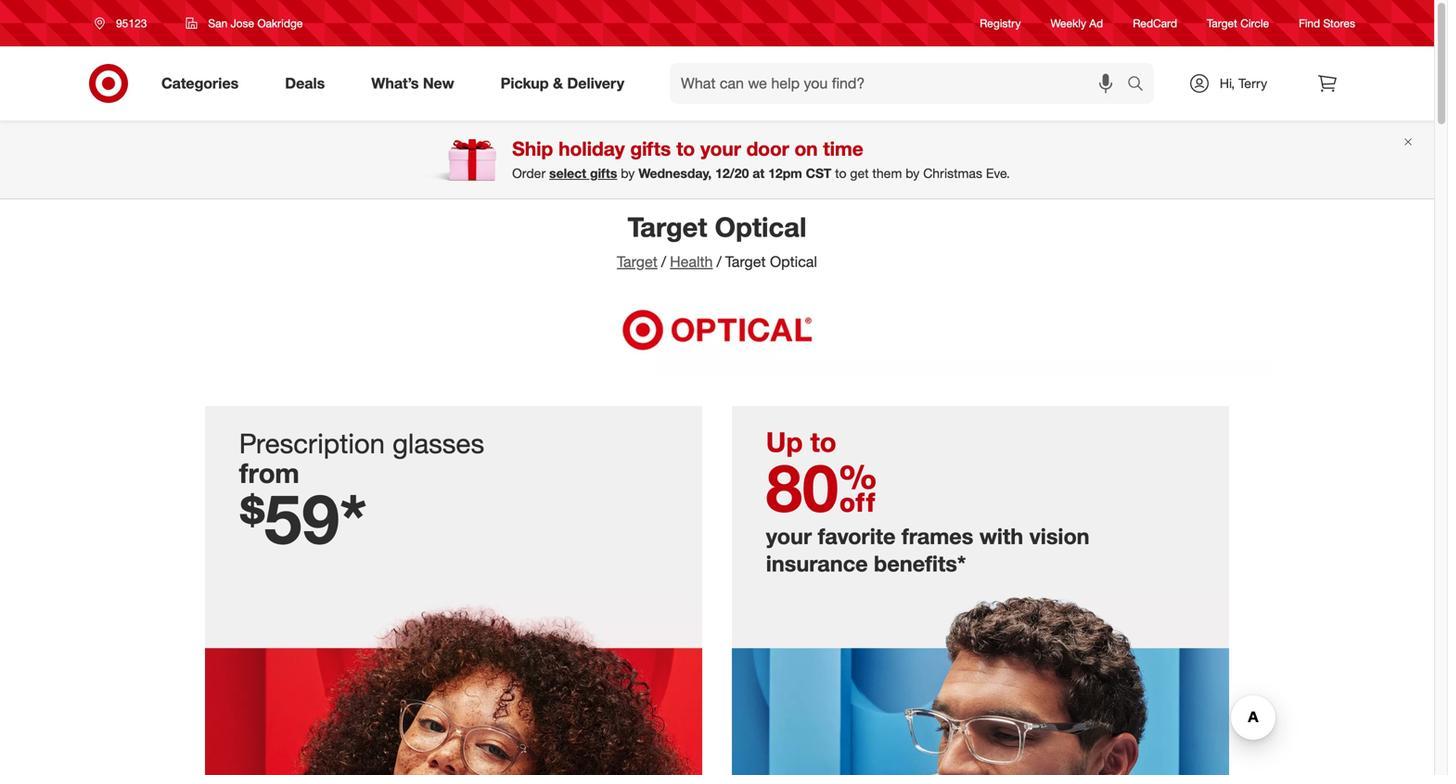 Task type: vqa. For each thing, say whether or not it's contained in the screenshot.
RedCard "Link"
yes



Task type: describe. For each thing, give the bounding box(es) containing it.
your inside ship holiday gifts to your door on time order select gifts by wednesday, 12/20 at 12pm cst to get them by christmas eve.
[[700, 137, 741, 160]]

circle
[[1240, 16, 1269, 30]]

deals
[[285, 74, 325, 92]]

stores
[[1323, 16, 1355, 30]]

weekly ad
[[1051, 16, 1103, 30]]

from
[[239, 456, 299, 490]]

christmas
[[923, 165, 982, 182]]

get
[[850, 165, 869, 182]]

95123 button
[[83, 6, 166, 40]]

insurance
[[766, 550, 868, 577]]

wednesday,
[[638, 165, 712, 182]]

search
[[1119, 76, 1163, 94]]

san
[[208, 16, 228, 30]]

up
[[766, 425, 803, 459]]

pickup & delivery
[[501, 74, 624, 92]]

deals link
[[269, 63, 348, 104]]

cst
[[806, 165, 831, 182]]

1 / from the left
[[661, 253, 666, 271]]

at
[[753, 165, 765, 182]]

select
[[549, 165, 586, 182]]

what's
[[371, 74, 419, 92]]

$59*
[[239, 477, 367, 560]]

terry
[[1238, 75, 1267, 91]]

pickup
[[501, 74, 549, 92]]

12pm
[[768, 165, 802, 182]]

time
[[823, 137, 863, 160]]

ad
[[1089, 16, 1103, 30]]

target link
[[617, 253, 658, 271]]

glasses
[[392, 427, 484, 460]]

2 by from the left
[[906, 165, 920, 182]]

hi,
[[1220, 75, 1235, 91]]

favorite
[[818, 523, 896, 550]]

0 vertical spatial gifts
[[630, 137, 671, 160]]

ship holiday gifts to your door on time order select gifts by wednesday, 12/20 at 12pm cst to get them by christmas eve.
[[512, 137, 1010, 182]]

2 vertical spatial to
[[810, 425, 836, 459]]

benefits*
[[874, 550, 966, 577]]

pickup & delivery link
[[485, 63, 648, 104]]

0 vertical spatial optical
[[715, 211, 807, 244]]

order
[[512, 165, 546, 182]]

95123
[[116, 16, 147, 30]]

what's new
[[371, 74, 454, 92]]

oakridge
[[257, 16, 303, 30]]


[[839, 448, 877, 527]]

with
[[979, 523, 1023, 550]]

your inside your favorite frames with vision insurance benefits*
[[766, 523, 812, 550]]

registry link
[[980, 15, 1021, 31]]

door
[[746, 137, 789, 160]]

&
[[553, 74, 563, 92]]

up to
[[766, 425, 836, 459]]

80 
[[766, 448, 877, 527]]



Task type: locate. For each thing, give the bounding box(es) containing it.
new
[[423, 74, 454, 92]]

prescription glasses from
[[239, 427, 484, 490]]

0 horizontal spatial gifts
[[590, 165, 617, 182]]

san jose oakridge
[[208, 16, 303, 30]]

1 vertical spatial to
[[835, 165, 846, 182]]

1 horizontal spatial gifts
[[630, 137, 671, 160]]

target left circle
[[1207, 16, 1237, 30]]

1 vertical spatial optical
[[770, 253, 817, 271]]

your up insurance
[[766, 523, 812, 550]]

by
[[621, 165, 635, 182], [906, 165, 920, 182]]

redcard
[[1133, 16, 1177, 30]]

to
[[676, 137, 695, 160], [835, 165, 846, 182], [810, 425, 836, 459]]

san jose oakridge button
[[174, 6, 315, 40]]

/ right 'health'
[[717, 253, 721, 271]]

12/20
[[715, 165, 749, 182]]

jose
[[231, 16, 254, 30]]

redcard link
[[1133, 15, 1177, 31]]

gifts up wednesday,
[[630, 137, 671, 160]]

optical down at
[[715, 211, 807, 244]]

to up wednesday,
[[676, 137, 695, 160]]

0 horizontal spatial your
[[700, 137, 741, 160]]

to left get
[[835, 165, 846, 182]]

search button
[[1119, 63, 1163, 108]]

target circle
[[1207, 16, 1269, 30]]

hi, terry
[[1220, 75, 1267, 91]]

gifts
[[630, 137, 671, 160], [590, 165, 617, 182]]

target optical target / health / target optical
[[617, 211, 817, 271]]

what's new link
[[356, 63, 477, 104]]

target circle link
[[1207, 15, 1269, 31]]

your
[[700, 137, 741, 160], [766, 523, 812, 550]]

target right 'health'
[[725, 253, 766, 271]]

/
[[661, 253, 666, 271], [717, 253, 721, 271]]

1 vertical spatial your
[[766, 523, 812, 550]]

1 horizontal spatial by
[[906, 165, 920, 182]]

by down holiday
[[621, 165, 635, 182]]

/ right target link
[[661, 253, 666, 271]]

find
[[1299, 16, 1320, 30]]

categories
[[161, 74, 239, 92]]

delivery
[[567, 74, 624, 92]]

optical down 12pm
[[770, 253, 817, 271]]

on
[[795, 137, 818, 160]]

target left 'health'
[[617, 253, 658, 271]]

weekly ad link
[[1051, 15, 1103, 31]]

gifts down holiday
[[590, 165, 617, 182]]

holiday
[[559, 137, 625, 160]]

What can we help you find? suggestions appear below search field
[[670, 63, 1132, 104]]

find stores link
[[1299, 15, 1355, 31]]

health
[[670, 253, 713, 271]]

your favorite frames with vision insurance benefits*
[[766, 523, 1089, 577]]

optical
[[715, 211, 807, 244], [770, 253, 817, 271]]

find stores
[[1299, 16, 1355, 30]]

by right them
[[906, 165, 920, 182]]

2 / from the left
[[717, 253, 721, 271]]

1 by from the left
[[621, 165, 635, 182]]

0 vertical spatial your
[[700, 137, 741, 160]]

your up 12/20 on the top of the page
[[700, 137, 741, 160]]

frames
[[902, 523, 973, 550]]

0 vertical spatial to
[[676, 137, 695, 160]]

eve.
[[986, 165, 1010, 182]]

target
[[1207, 16, 1237, 30], [628, 211, 707, 244], [617, 253, 658, 271], [725, 253, 766, 271]]

ship
[[512, 137, 553, 160]]

them
[[872, 165, 902, 182]]

1 vertical spatial gifts
[[590, 165, 617, 182]]

prescription
[[239, 427, 385, 460]]

0 horizontal spatial /
[[661, 253, 666, 271]]

0 horizontal spatial by
[[621, 165, 635, 182]]

health link
[[670, 253, 713, 271]]

80
[[766, 448, 839, 527]]

1 horizontal spatial your
[[766, 523, 812, 550]]

target up the health link
[[628, 211, 707, 244]]

weekly
[[1051, 16, 1086, 30]]

registry
[[980, 16, 1021, 30]]

categories link
[[146, 63, 262, 104]]

to right up
[[810, 425, 836, 459]]

vision
[[1029, 523, 1089, 550]]

1 horizontal spatial /
[[717, 253, 721, 271]]



